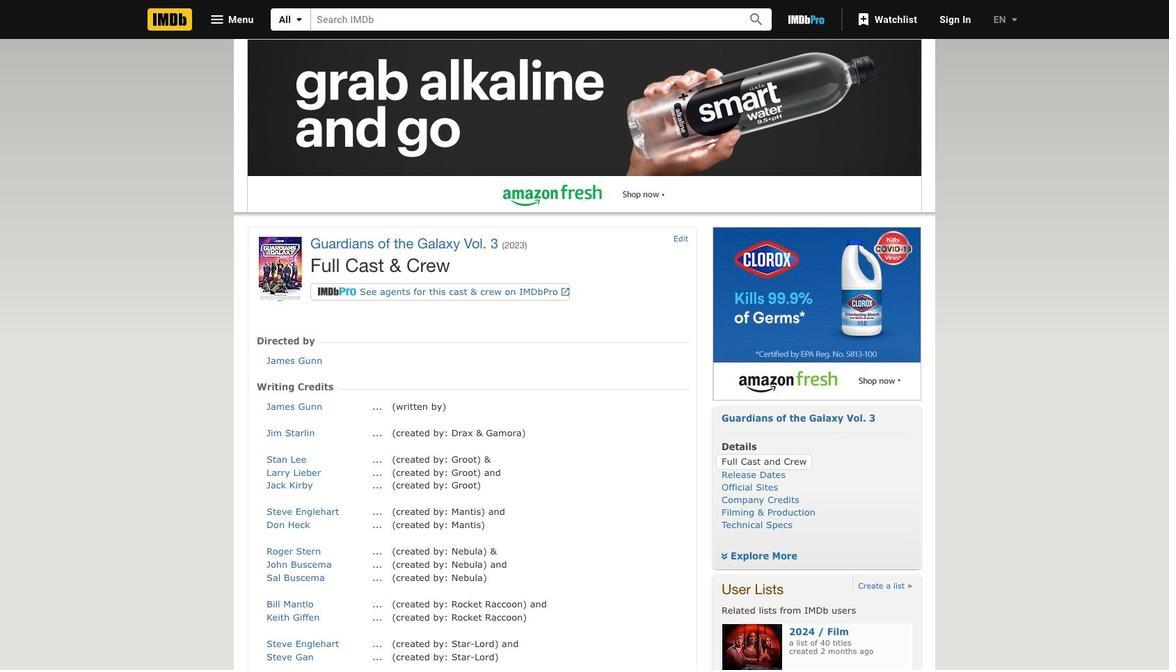 Task type: locate. For each thing, give the bounding box(es) containing it.
guardians of the galaxy vol. 3 (2023) poster image
[[257, 235, 303, 303]]

1 horizontal spatial arrow drop down image
[[1007, 11, 1023, 28]]

None search field
[[271, 8, 772, 31]]

1 arrow drop down image from the left
[[291, 11, 308, 28]]

submit search image
[[748, 11, 765, 28]]

arrow drop down image
[[291, 11, 308, 28], [1007, 11, 1023, 28]]

0 horizontal spatial arrow drop down image
[[291, 11, 308, 28]]

None field
[[311, 9, 733, 30]]



Task type: describe. For each thing, give the bounding box(es) containing it.
watchlist image
[[855, 11, 872, 28]]

list image image
[[723, 624, 782, 670]]

2 arrow drop down image from the left
[[1007, 11, 1023, 28]]

home image
[[148, 8, 192, 31]]

Search IMDb text field
[[311, 9, 733, 30]]

menu image
[[209, 11, 226, 28]]



Task type: vqa. For each thing, say whether or not it's contained in the screenshot.
hearted
no



